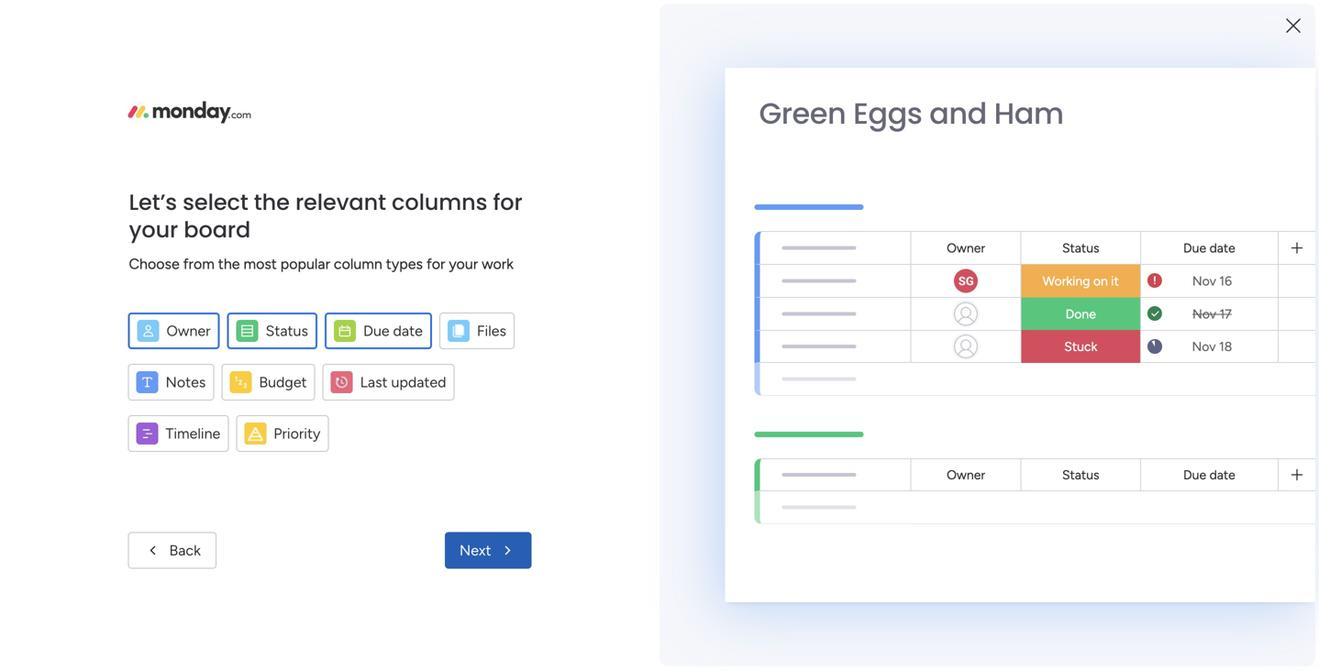 Task type: locate. For each thing, give the bounding box(es) containing it.
1 vertical spatial circle o image
[[1045, 256, 1056, 270]]

please
[[310, 10, 349, 27]]

your
[[1110, 231, 1138, 247]]

close recently visited image
[[284, 186, 306, 208]]

email for resend email
[[830, 10, 863, 27]]

1 vertical spatial for
[[427, 256, 446, 273]]

undefined column icon image inside priority "button"
[[244, 423, 266, 445]]

templates right explore
[[1148, 639, 1214, 657]]

1 circle o image from the top
[[1045, 232, 1056, 246]]

in
[[1167, 577, 1179, 594]]

browse workspaces
[[21, 183, 135, 198]]

minutes
[[1182, 577, 1235, 594]]

to left create
[[149, 304, 162, 319]]

due date
[[1184, 240, 1236, 256], [363, 323, 423, 340], [1184, 468, 1236, 483]]

owner button
[[128, 313, 220, 350]]

0 vertical spatial undefined column icon image
[[448, 320, 470, 342]]

1 vertical spatial due
[[363, 323, 390, 340]]

0 vertical spatial for
[[493, 187, 523, 218]]

recently visited
[[309, 187, 432, 207]]

2 vertical spatial undefined column icon image
[[244, 423, 266, 445]]

component image
[[307, 401, 323, 417]]

notes
[[166, 374, 206, 391]]

files button
[[439, 313, 515, 350]]

complete profile link
[[1063, 299, 1292, 320]]

enable desktop notifications
[[1063, 254, 1243, 271]]

join this workspace to create content.
[[33, 304, 201, 340]]

0 horizontal spatial the
[[218, 256, 240, 273]]

0 horizontal spatial work
[[330, 403, 357, 419]]

1 horizontal spatial undefined column icon image
[[331, 372, 353, 394]]

owner
[[947, 240, 986, 256], [167, 323, 211, 340], [947, 468, 986, 483]]

install our mobile app
[[1063, 324, 1199, 341]]

status
[[1063, 240, 1100, 256], [266, 323, 308, 340], [1063, 468, 1100, 483]]

invite team members (0/1)
[[1063, 277, 1228, 294]]

templates inside the boost your workflow in minutes with ready-made templates
[[1111, 599, 1177, 616]]

sam green image
[[1268, 44, 1298, 73]]

undefined column icon image inside files button
[[448, 320, 470, 342]]

0 horizontal spatial undefined column icon image
[[244, 423, 266, 445]]

2 vertical spatial circle o image
[[1045, 279, 1056, 293]]

our
[[1102, 324, 1125, 341]]

profile
[[1127, 301, 1167, 317]]

the
[[254, 187, 290, 218], [218, 256, 240, 273]]

email for change email address
[[929, 10, 961, 27]]

1 vertical spatial due date
[[363, 323, 423, 340]]

0 horizontal spatial workspace
[[84, 304, 146, 319]]

for right 'columns'
[[493, 187, 523, 218]]

work right the component image
[[330, 403, 357, 419]]

undefined column icon image left 'priority'
[[244, 423, 266, 445]]

budget
[[259, 374, 307, 391]]

circle o image left the invite
[[1045, 279, 1056, 293]]

templates
[[1111, 599, 1177, 616], [1148, 639, 1214, 657]]

inbox image
[[1038, 50, 1056, 68]]

last updated button
[[323, 364, 455, 401]]

change
[[878, 10, 926, 27]]

the inside let's select the relevant columns for your board
[[254, 187, 290, 218]]

address:
[[470, 10, 522, 27]]

3 circle o image from the top
[[1045, 279, 1056, 293]]

1 horizontal spatial work
[[482, 256, 514, 273]]

0 vertical spatial owner
[[947, 240, 986, 256]]

undefined column icon image
[[448, 320, 470, 342], [331, 372, 353, 394], [244, 423, 266, 445]]

workspace right main
[[481, 403, 544, 419]]

install
[[1063, 324, 1099, 341]]

your up choose
[[129, 215, 178, 246]]

resend email
[[781, 10, 863, 27]]

and
[[930, 93, 987, 134]]

2 vertical spatial owner
[[947, 468, 986, 483]]

circle o image
[[1045, 232, 1056, 246], [1045, 256, 1056, 270], [1045, 279, 1056, 293]]

1 vertical spatial status
[[266, 323, 308, 340]]

2 email from the left
[[830, 10, 863, 27]]

2 vertical spatial due
[[1184, 468, 1207, 483]]

2 horizontal spatial undefined column icon image
[[448, 320, 470, 342]]

samiamgreeneggsnham27@gmail.com
[[525, 10, 764, 27]]

circle o image left enable
[[1045, 256, 1056, 270]]

v2 user feedback image
[[1032, 105, 1046, 126]]

back button
[[128, 533, 216, 570]]

to inside button
[[124, 371, 136, 386]]

files
[[477, 323, 507, 340]]

next button
[[445, 533, 532, 570]]

workspace up content.
[[84, 304, 146, 319]]

1 vertical spatial date
[[393, 323, 423, 340]]

your up made on the bottom of page
[[1070, 577, 1099, 594]]

date inside button
[[393, 323, 423, 340]]

explore
[[1095, 639, 1145, 657]]

undefined column icon image right public board icon
[[331, 372, 353, 394]]

1 vertical spatial templates
[[1148, 639, 1214, 657]]

0 vertical spatial to
[[149, 304, 162, 319]]

workspace inside join this workspace to create content.
[[84, 304, 146, 319]]

0 horizontal spatial email
[[434, 10, 467, 27]]

boost
[[1028, 577, 1066, 594]]

for
[[493, 187, 523, 218], [427, 256, 446, 273]]

with
[[1238, 577, 1267, 594]]

>
[[440, 403, 448, 419]]

to left join
[[124, 371, 136, 386]]

1 horizontal spatial email
[[830, 10, 863, 27]]

your right types
[[449, 256, 478, 273]]

1 vertical spatial to
[[124, 371, 136, 386]]

2 horizontal spatial email
[[929, 10, 961, 27]]

upload your photo link
[[1045, 229, 1292, 249]]

email left address:
[[434, 10, 467, 27]]

columns
[[392, 187, 488, 218]]

ready-
[[1028, 599, 1071, 616]]

priority button
[[236, 416, 329, 453]]

0 vertical spatial the
[[254, 187, 290, 218]]

circle o image inside 'invite team members (0/1)' link
[[1045, 279, 1056, 293]]

1 horizontal spatial the
[[254, 187, 290, 218]]

feedback
[[1085, 107, 1142, 123]]

1 horizontal spatial to
[[149, 304, 162, 319]]

status button
[[227, 313, 318, 350]]

3 email from the left
[[929, 10, 961, 27]]

1 vertical spatial owner
[[167, 323, 211, 340]]

content.
[[93, 324, 141, 340]]

circle o image for upload
[[1045, 232, 1056, 246]]

for inside let's select the relevant columns for your board
[[493, 187, 523, 218]]

recently
[[309, 187, 377, 207]]

2 vertical spatial date
[[1210, 468, 1236, 483]]

the right from
[[218, 256, 240, 273]]

0 vertical spatial workspace
[[84, 304, 146, 319]]

2 circle o image from the top
[[1045, 256, 1056, 270]]

2 vertical spatial due date
[[1184, 468, 1236, 483]]

apps image
[[1119, 50, 1137, 68]]

0 horizontal spatial to
[[124, 371, 136, 386]]

work up files
[[482, 256, 514, 273]]

your inside the boost your workflow in minutes with ready-made templates
[[1070, 577, 1099, 594]]

undefined column icon image left files
[[448, 320, 470, 342]]

last updated
[[360, 374, 447, 391]]

main
[[451, 403, 478, 419]]

circle o image left upload
[[1045, 232, 1056, 246]]

0 vertical spatial circle o image
[[1045, 232, 1056, 246]]

email right change
[[929, 10, 961, 27]]

1 vertical spatial work
[[330, 403, 357, 419]]

circle o image inside upload your photo link
[[1045, 232, 1056, 246]]

timeline
[[166, 425, 221, 443]]

the for relevant
[[254, 187, 290, 218]]

the right select
[[254, 187, 290, 218]]

1 vertical spatial undefined column icon image
[[331, 372, 353, 394]]

green
[[760, 93, 847, 134]]

undefined column icon image inside last updated button
[[331, 372, 353, 394]]

public board image
[[307, 372, 327, 392]]

for right types
[[427, 256, 446, 273]]

0 vertical spatial templates
[[1111, 599, 1177, 616]]

1 horizontal spatial for
[[493, 187, 523, 218]]

search everything image
[[1164, 50, 1182, 68]]

to inside join this workspace to create content.
[[149, 304, 162, 319]]

circle o image inside enable desktop notifications link
[[1045, 256, 1056, 270]]

visited
[[381, 187, 432, 207]]

email right resend
[[830, 10, 863, 27]]

templates down workflow
[[1111, 599, 1177, 616]]

Search in workspace field
[[39, 219, 153, 240]]

templates inside button
[[1148, 639, 1214, 657]]

give
[[1053, 107, 1081, 123]]

owner inside button
[[167, 323, 211, 340]]

enable
[[1063, 254, 1104, 271]]

resend email link
[[781, 10, 863, 27]]

mobile
[[1129, 324, 1170, 341]]

1 horizontal spatial workspace
[[481, 403, 544, 419]]

1 vertical spatial workspace
[[481, 403, 544, 419]]

1 vertical spatial the
[[218, 256, 240, 273]]

to
[[149, 304, 162, 319], [124, 371, 136, 386]]

0 vertical spatial status
[[1063, 240, 1100, 256]]



Task type: vqa. For each thing, say whether or not it's contained in the screenshot.
right help
no



Task type: describe. For each thing, give the bounding box(es) containing it.
your inside let's select the relevant columns for your board
[[129, 215, 178, 246]]

this
[[60, 304, 81, 319]]

choose
[[129, 256, 180, 273]]

due inside button
[[363, 323, 390, 340]]

change email address
[[878, 10, 1013, 27]]

let's
[[129, 187, 177, 218]]

app
[[1174, 324, 1199, 341]]

back
[[169, 542, 201, 560]]

help image
[[1204, 50, 1223, 68]]

undefined column icon image for files
[[448, 320, 470, 342]]

explore templates
[[1095, 639, 1214, 657]]

popular
[[281, 256, 330, 273]]

budget button
[[222, 364, 315, 401]]

priority
[[274, 425, 321, 443]]

column
[[334, 256, 383, 273]]

management
[[361, 403, 436, 419]]

join
[[33, 304, 57, 319]]

project
[[333, 373, 382, 391]]

2 vertical spatial status
[[1063, 468, 1100, 483]]

desktop
[[1108, 254, 1159, 271]]

browse
[[21, 183, 64, 198]]

from
[[183, 256, 215, 273]]

notes button
[[128, 364, 214, 401]]

join
[[140, 371, 161, 386]]

create
[[165, 304, 201, 319]]

project management
[[333, 373, 475, 391]]

resend
[[781, 10, 827, 27]]

status inside button
[[266, 323, 308, 340]]

green eggs and ham
[[760, 93, 1064, 134]]

notifications image
[[998, 50, 1016, 68]]

undefined column icon image for priority
[[244, 423, 266, 445]]

types
[[386, 256, 423, 273]]

circle o image
[[1045, 326, 1056, 340]]

photo
[[1141, 231, 1178, 247]]

invite team members (0/1) link
[[1045, 276, 1292, 296]]

request to join button
[[66, 364, 168, 393]]

upload
[[1063, 231, 1107, 247]]

enable desktop notifications link
[[1045, 252, 1292, 273]]

logo image
[[128, 101, 251, 123]]

change email address link
[[878, 10, 1013, 27]]

0 vertical spatial due date
[[1184, 240, 1236, 256]]

undefined column icon image for last updated
[[331, 372, 353, 394]]

due date inside due date button
[[363, 323, 423, 340]]

the for most
[[218, 256, 240, 273]]

complete
[[1063, 301, 1124, 317]]

team
[[1101, 277, 1134, 294]]

1 email from the left
[[434, 10, 467, 27]]

management
[[386, 373, 475, 391]]

eggs
[[854, 93, 923, 134]]

confirm
[[353, 10, 400, 27]]

request to join
[[73, 371, 161, 386]]

give feedback
[[1053, 107, 1142, 123]]

circle o image for enable
[[1045, 256, 1056, 270]]

boost your workflow in minutes with ready-made templates
[[1028, 577, 1267, 616]]

circle o image for invite
[[1045, 279, 1056, 293]]

browse workspaces button
[[13, 176, 183, 205]]

choose from the most popular column types for your work
[[129, 256, 514, 273]]

complete profile
[[1063, 301, 1167, 317]]

address
[[965, 10, 1013, 27]]

0 vertical spatial due
[[1184, 240, 1207, 256]]

members
[[1137, 277, 1195, 294]]

templates image image
[[1034, 433, 1276, 560]]

install our mobile app link
[[1045, 322, 1292, 343]]

workspaces
[[67, 183, 135, 198]]

your right confirm
[[404, 10, 431, 27]]

upload your photo
[[1063, 231, 1178, 247]]

0 horizontal spatial for
[[427, 256, 446, 273]]

let's select the relevant columns for your board
[[129, 187, 523, 246]]

ham
[[995, 93, 1064, 134]]

made
[[1071, 599, 1108, 616]]

(0/1)
[[1198, 277, 1228, 294]]

select
[[183, 187, 248, 218]]

0 vertical spatial work
[[482, 256, 514, 273]]

board
[[184, 215, 251, 246]]

0 vertical spatial date
[[1210, 240, 1236, 256]]

invite
[[1063, 277, 1097, 294]]

invite members image
[[1078, 50, 1097, 68]]

updated
[[391, 374, 447, 391]]

workflow
[[1103, 577, 1163, 594]]

notifications
[[1162, 254, 1243, 271]]

please confirm your email address: samiamgreeneggsnham27@gmail.com
[[310, 10, 764, 27]]

timeline button
[[128, 416, 229, 453]]

last
[[360, 374, 388, 391]]

most
[[244, 256, 277, 273]]

due date button
[[325, 313, 432, 350]]

next
[[460, 542, 492, 560]]

explore templates button
[[1028, 629, 1281, 666]]



